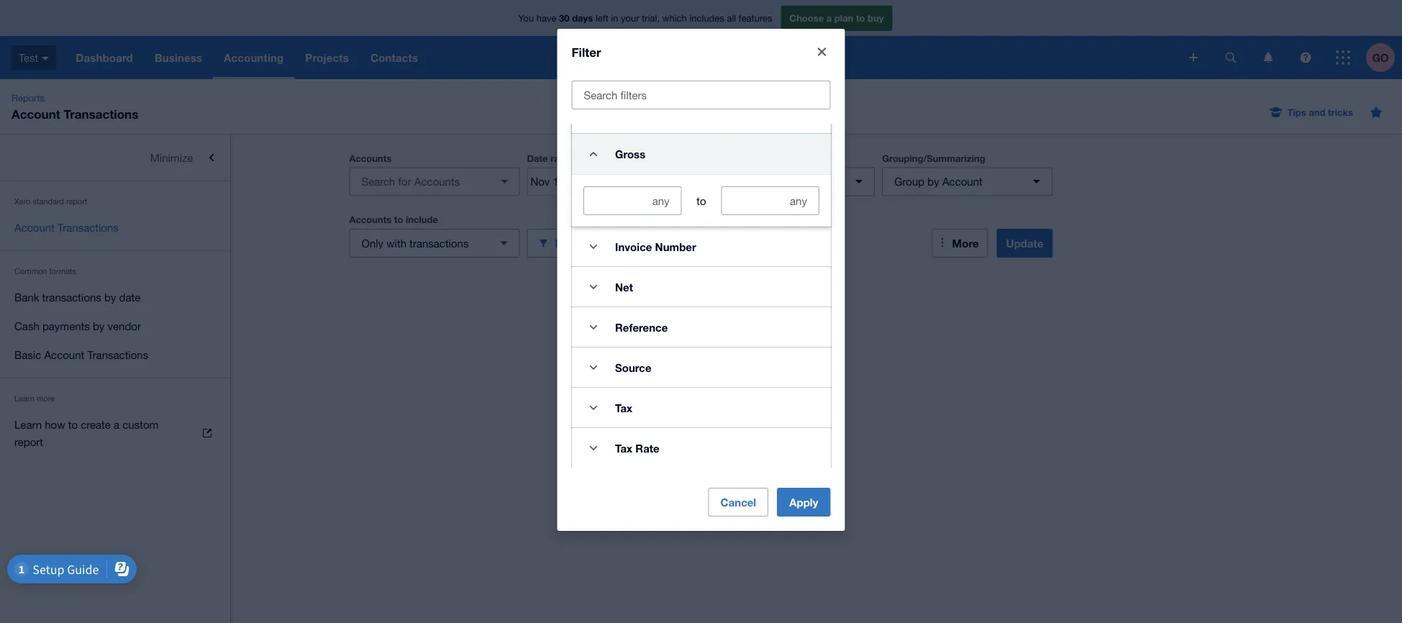 Task type: describe. For each thing, give the bounding box(es) containing it.
tips and tricks
[[1288, 107, 1354, 118]]

to inside filter dialog
[[696, 195, 706, 207]]

tax for tax rate
[[615, 442, 632, 455]]

expand image for tax rate
[[579, 434, 608, 463]]

account inside popup button
[[943, 175, 983, 188]]

1 vertical spatial transactions
[[58, 221, 119, 234]]

group
[[895, 175, 925, 188]]

create
[[81, 418, 111, 431]]

account transactions link
[[0, 213, 230, 242]]

group by account button
[[882, 167, 1053, 196]]

expand image for source
[[579, 354, 608, 382]]

cancel button
[[708, 488, 769, 517]]

range
[[551, 153, 576, 164]]

tips
[[1288, 107, 1307, 118]]

features
[[739, 12, 773, 24]]

reference
[[615, 321, 668, 334]]

more
[[37, 394, 55, 403]]

0 horizontal spatial transactions
[[42, 291, 101, 303]]

update button
[[997, 229, 1053, 258]]

expand image for net
[[579, 273, 608, 302]]

report inside learn how to create a custom report
[[14, 435, 43, 448]]

learn for learn how to create a custom report
[[14, 418, 42, 431]]

navigation inside go banner
[[65, 36, 1179, 79]]

tax rate
[[615, 442, 659, 455]]

apply button
[[777, 488, 831, 517]]

:
[[576, 153, 579, 164]]

learn how to create a custom report link
[[0, 410, 230, 456]]

you
[[518, 12, 534, 24]]

1 any number field from the left
[[584, 187, 681, 215]]

bank
[[14, 291, 39, 303]]

net
[[615, 281, 633, 294]]

learn for learn more
[[14, 394, 34, 403]]

includes
[[690, 12, 725, 24]]

account transactions
[[14, 221, 119, 234]]

more
[[952, 237, 979, 250]]

svg image right svg icon
[[1264, 52, 1273, 63]]

cash
[[14, 320, 39, 332]]

date
[[527, 153, 548, 164]]

filter dialog
[[557, 0, 845, 531]]

accounts to include
[[349, 214, 438, 225]]

transactions for basic account transactions
[[87, 348, 148, 361]]

by for vendor
[[93, 320, 105, 332]]

transactions inside popup button
[[410, 237, 469, 249]]

learn more
[[14, 394, 55, 403]]

svg image left go
[[1336, 50, 1351, 65]]

filter inside button
[[555, 237, 581, 250]]

tricks
[[1328, 107, 1354, 118]]

bank transactions by date
[[14, 291, 141, 303]]

common formats
[[14, 267, 76, 276]]

custom
[[123, 418, 159, 431]]

tips and tricks button
[[1262, 101, 1362, 124]]

invoice
[[615, 241, 652, 254]]

left
[[596, 12, 609, 24]]

reports link
[[6, 91, 50, 105]]

xero standard report
[[14, 197, 87, 206]]

include
[[406, 214, 438, 225]]

xero
[[14, 197, 31, 206]]

expand image for invoice number
[[579, 233, 608, 261]]

svg image left svg icon
[[1190, 53, 1198, 62]]



Task type: locate. For each thing, give the bounding box(es) containing it.
tax left rate
[[615, 442, 632, 455]]

svg image
[[1336, 50, 1351, 65], [1264, 52, 1273, 63], [1301, 52, 1311, 63], [1190, 53, 1198, 62], [42, 57, 49, 60]]

any number field
[[584, 187, 681, 215], [722, 187, 818, 215]]

account
[[12, 107, 60, 121], [943, 175, 983, 188], [14, 221, 55, 234], [44, 348, 84, 361]]

account inside "link"
[[44, 348, 84, 361]]

2 vertical spatial by
[[93, 320, 105, 332]]

filter down select start date field
[[555, 237, 581, 250]]

4 expand image from the top
[[579, 394, 608, 423]]

1 expand image from the top
[[579, 313, 608, 342]]

transactions down include at the top left
[[410, 237, 469, 249]]

cash payments by vendor
[[14, 320, 141, 332]]

transactions down 'formats'
[[42, 291, 101, 303]]

10 columns selected
[[717, 175, 817, 188]]

0 horizontal spatial report
[[14, 435, 43, 448]]

go banner
[[0, 0, 1403, 79]]

update
[[1006, 237, 1044, 250]]

2 expand image from the top
[[579, 434, 608, 463]]

0 vertical spatial learn
[[14, 394, 34, 403]]

close image
[[808, 37, 837, 66]]

learn down learn more
[[14, 418, 42, 431]]

by down grouping/summarizing on the right top of page
[[928, 175, 940, 188]]

bank transactions by date link
[[0, 283, 230, 312]]

transactions inside reports account transactions
[[64, 107, 138, 121]]

accounts up 'only'
[[349, 214, 392, 225]]

1 accounts from the top
[[349, 153, 392, 164]]

report up account transactions
[[66, 197, 87, 206]]

plan
[[835, 12, 854, 24]]

accounts for accounts to include
[[349, 214, 392, 225]]

this
[[581, 153, 599, 164]]

2 learn from the top
[[14, 418, 42, 431]]

by left vendor
[[93, 320, 105, 332]]

0 vertical spatial report
[[66, 197, 87, 206]]

transactions up minimize button
[[64, 107, 138, 121]]

1 vertical spatial learn
[[14, 418, 42, 431]]

in
[[611, 12, 618, 24]]

test button
[[0, 36, 65, 79]]

with
[[387, 237, 407, 249]]

formats
[[49, 267, 76, 276]]

transactions
[[64, 107, 138, 121], [58, 221, 119, 234], [87, 348, 148, 361]]

go
[[1373, 51, 1389, 64]]

0 vertical spatial tax
[[615, 402, 632, 415]]

selected
[[776, 175, 817, 188]]

Select start date field
[[528, 168, 598, 195]]

source
[[615, 361, 651, 374]]

expand image left the tax rate
[[579, 434, 608, 463]]

1 vertical spatial transactions
[[42, 291, 101, 303]]

basic account transactions link
[[0, 340, 230, 369]]

30
[[559, 12, 570, 24]]

filter down days
[[572, 44, 601, 59]]

transactions for reports account transactions
[[64, 107, 138, 121]]

expand image for reference
[[579, 313, 608, 342]]

by for date
[[104, 291, 116, 303]]

basic account transactions
[[14, 348, 148, 361]]

0 vertical spatial a
[[827, 12, 832, 24]]

only
[[362, 237, 384, 249]]

buy
[[868, 12, 884, 24]]

a inside learn how to create a custom report
[[114, 418, 120, 431]]

rate
[[635, 442, 659, 455]]

0 vertical spatial filter
[[572, 44, 601, 59]]

expand image for tax
[[579, 394, 608, 423]]

accounts
[[349, 153, 392, 164], [349, 214, 392, 225]]

by left date
[[104, 291, 116, 303]]

you have 30 days left in your trial, which includes all features
[[518, 12, 773, 24]]

svg image inside test popup button
[[42, 57, 49, 60]]

a
[[827, 12, 832, 24], [114, 418, 120, 431]]

report
[[66, 197, 87, 206], [14, 435, 43, 448]]

a inside go banner
[[827, 12, 832, 24]]

1 vertical spatial expand image
[[579, 434, 608, 463]]

reports account transactions
[[12, 92, 138, 121]]

1 horizontal spatial any number field
[[722, 187, 818, 215]]

learn how to create a custom report
[[14, 418, 159, 448]]

apply
[[790, 496, 819, 509]]

payments
[[42, 320, 90, 332]]

0 vertical spatial transactions
[[410, 237, 469, 249]]

2 tax from the top
[[615, 442, 632, 455]]

1 vertical spatial by
[[104, 291, 116, 303]]

1 vertical spatial filter
[[555, 237, 581, 250]]

Select end date field
[[599, 168, 669, 195]]

cash payments by vendor link
[[0, 312, 230, 340]]

cancel
[[721, 496, 756, 509]]

all
[[727, 12, 736, 24]]

0 vertical spatial expand image
[[579, 313, 608, 342]]

grouping/summarizing
[[882, 153, 986, 164]]

0 horizontal spatial a
[[114, 418, 120, 431]]

more button
[[932, 229, 988, 258]]

account inside reports account transactions
[[12, 107, 60, 121]]

expand image
[[579, 313, 608, 342], [579, 434, 608, 463]]

filter
[[572, 44, 601, 59], [555, 237, 581, 250]]

number
[[655, 241, 696, 254]]

tax down source
[[615, 402, 632, 415]]

1 horizontal spatial report
[[66, 197, 87, 206]]

minimize button
[[0, 143, 230, 172]]

to inside learn how to create a custom report
[[68, 418, 78, 431]]

transactions down the cash payments by vendor link
[[87, 348, 148, 361]]

1 expand image from the top
[[579, 233, 608, 261]]

date range : this month
[[527, 153, 628, 164]]

a right the create
[[114, 418, 120, 431]]

3 expand image from the top
[[579, 354, 608, 382]]

0 vertical spatial by
[[928, 175, 940, 188]]

transactions down xero standard report at top left
[[58, 221, 119, 234]]

2 accounts from the top
[[349, 214, 392, 225]]

trial,
[[642, 12, 660, 24]]

accounts up accounts to include at the top left of page
[[349, 153, 392, 164]]

gross
[[615, 148, 645, 161]]

by inside the group by account popup button
[[928, 175, 940, 188]]

10
[[717, 175, 729, 188]]

by inside bank transactions by date link
[[104, 291, 116, 303]]

invoice number
[[615, 241, 696, 254]]

only with transactions
[[362, 237, 469, 249]]

accounts for accounts
[[349, 153, 392, 164]]

1 vertical spatial tax
[[615, 442, 632, 455]]

by
[[928, 175, 940, 188], [104, 291, 116, 303], [93, 320, 105, 332]]

group by account
[[895, 175, 983, 188]]

1 vertical spatial report
[[14, 435, 43, 448]]

choose a plan to buy
[[790, 12, 884, 24]]

go button
[[1367, 36, 1403, 79]]

account down grouping/summarizing on the right top of page
[[943, 175, 983, 188]]

and
[[1309, 107, 1326, 118]]

1 horizontal spatial a
[[827, 12, 832, 24]]

choose
[[790, 12, 824, 24]]

test
[[19, 51, 38, 64]]

reports
[[12, 92, 45, 103]]

expand image
[[579, 233, 608, 261], [579, 273, 608, 302], [579, 354, 608, 382], [579, 394, 608, 423]]

transactions inside "link"
[[87, 348, 148, 361]]

navigation
[[65, 36, 1179, 79]]

account down xero
[[14, 221, 55, 234]]

date
[[119, 291, 141, 303]]

by inside the cash payments by vendor link
[[93, 320, 105, 332]]

0 vertical spatial transactions
[[64, 107, 138, 121]]

0 horizontal spatial any number field
[[584, 187, 681, 215]]

svg image up tips and tricks button
[[1301, 52, 1311, 63]]

filter inside dialog
[[572, 44, 601, 59]]

learn
[[14, 394, 34, 403], [14, 418, 42, 431]]

only with transactions button
[[349, 229, 520, 258]]

tax for tax
[[615, 402, 632, 415]]

which
[[662, 12, 687, 24]]

0 vertical spatial accounts
[[349, 153, 392, 164]]

how
[[45, 418, 65, 431]]

svg image
[[1226, 52, 1237, 63]]

common
[[14, 267, 47, 276]]

account down the reports link
[[12, 107, 60, 121]]

to
[[856, 12, 865, 24], [696, 195, 706, 207], [394, 214, 403, 225], [68, 418, 78, 431]]

month
[[601, 153, 628, 164]]

1 vertical spatial a
[[114, 418, 120, 431]]

1 horizontal spatial transactions
[[410, 237, 469, 249]]

expand image left reference at the bottom of the page
[[579, 313, 608, 342]]

minimize
[[150, 151, 193, 164]]

svg image right test
[[42, 57, 49, 60]]

Search filters field
[[572, 81, 830, 109]]

report down learn more
[[14, 435, 43, 448]]

1 vertical spatial accounts
[[349, 214, 392, 225]]

learn inside learn how to create a custom report
[[14, 418, 42, 431]]

learn left more
[[14, 394, 34, 403]]

your
[[621, 12, 639, 24]]

transactions
[[410, 237, 469, 249], [42, 291, 101, 303]]

1 learn from the top
[[14, 394, 34, 403]]

filter button
[[527, 229, 698, 258]]

columns
[[732, 175, 773, 188]]

a left plan
[[827, 12, 832, 24]]

collapse image
[[579, 140, 608, 169]]

account down payments
[[44, 348, 84, 361]]

2 any number field from the left
[[722, 187, 818, 215]]

tax
[[615, 402, 632, 415], [615, 442, 632, 455]]

2 vertical spatial transactions
[[87, 348, 148, 361]]

basic
[[14, 348, 41, 361]]

standard
[[33, 197, 64, 206]]

have
[[537, 12, 557, 24]]

1 tax from the top
[[615, 402, 632, 415]]

days
[[572, 12, 593, 24]]

to inside go banner
[[856, 12, 865, 24]]

vendor
[[108, 320, 141, 332]]

2 expand image from the top
[[579, 273, 608, 302]]



Task type: vqa. For each thing, say whether or not it's contained in the screenshot.
Remove Favorite image on the left bottom
no



